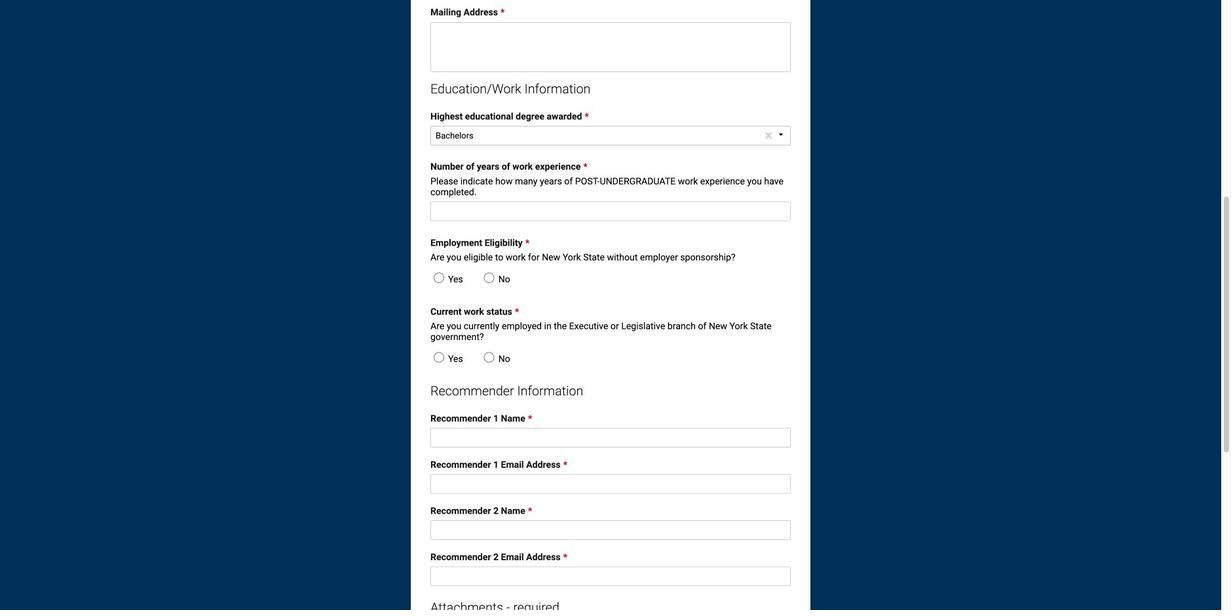 Task type: vqa. For each thing, say whether or not it's contained in the screenshot.
Logo
no



Task type: describe. For each thing, give the bounding box(es) containing it.
No radio
[[484, 352, 495, 363]]

yes radio for no radio
[[434, 273, 444, 283]]

yes radio for no option
[[434, 352, 444, 363]]



Task type: locate. For each thing, give the bounding box(es) containing it.
1 vertical spatial yes radio
[[434, 352, 444, 363]]

yes radio left no option
[[434, 352, 444, 363]]

1 yes radio from the top
[[434, 273, 444, 283]]

No radio
[[484, 273, 495, 283]]

None field
[[431, 202, 791, 221], [431, 428, 791, 448], [431, 474, 791, 494], [431, 521, 791, 540], [431, 567, 791, 586], [431, 202, 791, 221], [431, 428, 791, 448], [431, 474, 791, 494], [431, 521, 791, 540], [431, 567, 791, 586]]

yes radio left no radio
[[434, 273, 444, 283]]

2 yes radio from the top
[[434, 352, 444, 363]]

0 vertical spatial yes radio
[[434, 273, 444, 283]]

None text field
[[431, 22, 791, 72]]

Yes radio
[[434, 273, 444, 283], [434, 352, 444, 363]]

application
[[431, 111, 791, 149]]



